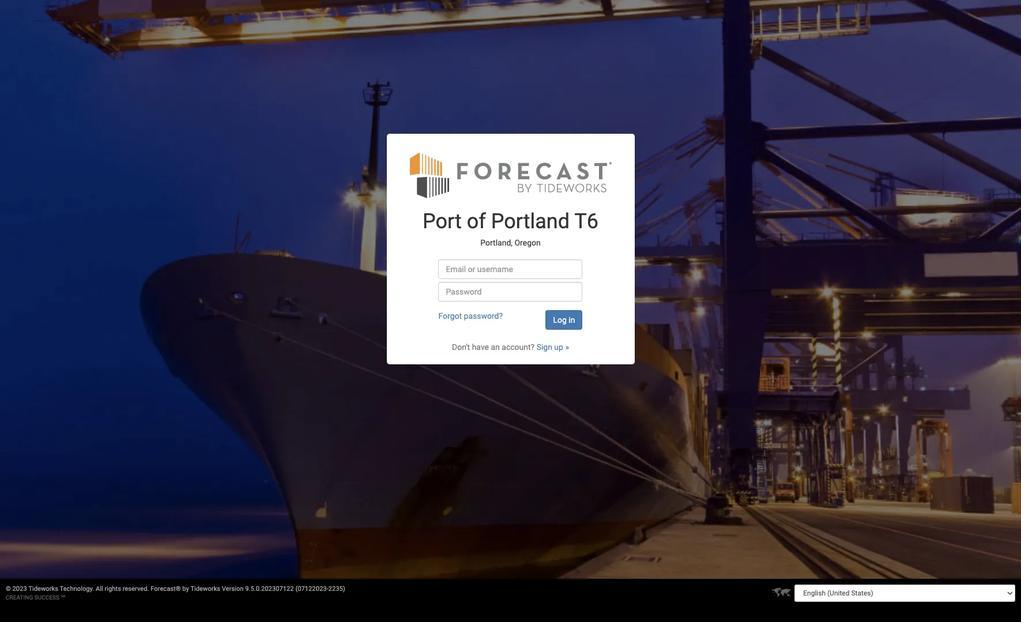 Task type: describe. For each thing, give the bounding box(es) containing it.
success
[[34, 595, 59, 601]]

of
[[467, 209, 486, 233]]

port of portland t6 portland, oregon
[[423, 209, 599, 248]]

version
[[222, 585, 244, 593]]

log
[[553, 315, 567, 325]]

log in button
[[546, 310, 583, 330]]

up
[[555, 342, 564, 352]]

2 tideworks from the left
[[191, 585, 220, 593]]

creating
[[6, 595, 33, 601]]

sign
[[537, 342, 553, 352]]

1 tideworks from the left
[[28, 585, 58, 593]]

forecast® by tideworks image
[[410, 151, 612, 199]]

oregon
[[515, 238, 541, 248]]

forgot password? link
[[439, 311, 503, 320]]

9.5.0.202307122
[[245, 585, 294, 593]]

have
[[472, 342, 489, 352]]

© 2023 tideworks technology. all rights reserved. forecast® by tideworks version 9.5.0.202307122 (07122023-2235) creating success ℠
[[6, 585, 345, 601]]

all
[[96, 585, 103, 593]]

»
[[566, 342, 569, 352]]

forgot
[[439, 311, 462, 320]]

portland
[[491, 209, 570, 233]]

℠
[[61, 595, 65, 601]]

sign up » link
[[537, 342, 569, 352]]

©
[[6, 585, 11, 593]]

2023
[[12, 585, 27, 593]]

an
[[491, 342, 500, 352]]

port
[[423, 209, 462, 233]]

reserved.
[[123, 585, 149, 593]]



Task type: vqa. For each thing, say whether or not it's contained in the screenshot.
reserved.
yes



Task type: locate. For each thing, give the bounding box(es) containing it.
1 horizontal spatial tideworks
[[191, 585, 220, 593]]

0 horizontal spatial tideworks
[[28, 585, 58, 593]]

don't have an account? sign up »
[[452, 342, 569, 352]]

don't
[[452, 342, 470, 352]]

tideworks right the by
[[191, 585, 220, 593]]

2235)
[[329, 585, 345, 593]]

password?
[[464, 311, 503, 320]]

t6
[[575, 209, 599, 233]]

forecast®
[[151, 585, 181, 593]]

tideworks
[[28, 585, 58, 593], [191, 585, 220, 593]]

technology.
[[60, 585, 94, 593]]

portland,
[[481, 238, 513, 248]]

Email or username text field
[[439, 259, 583, 279]]

tideworks up success
[[28, 585, 58, 593]]

in
[[569, 315, 575, 325]]

Password password field
[[439, 282, 583, 301]]

by
[[182, 585, 189, 593]]

account?
[[502, 342, 535, 352]]

(07122023-
[[296, 585, 329, 593]]

rights
[[105, 585, 121, 593]]

forgot password? log in
[[439, 311, 575, 325]]



